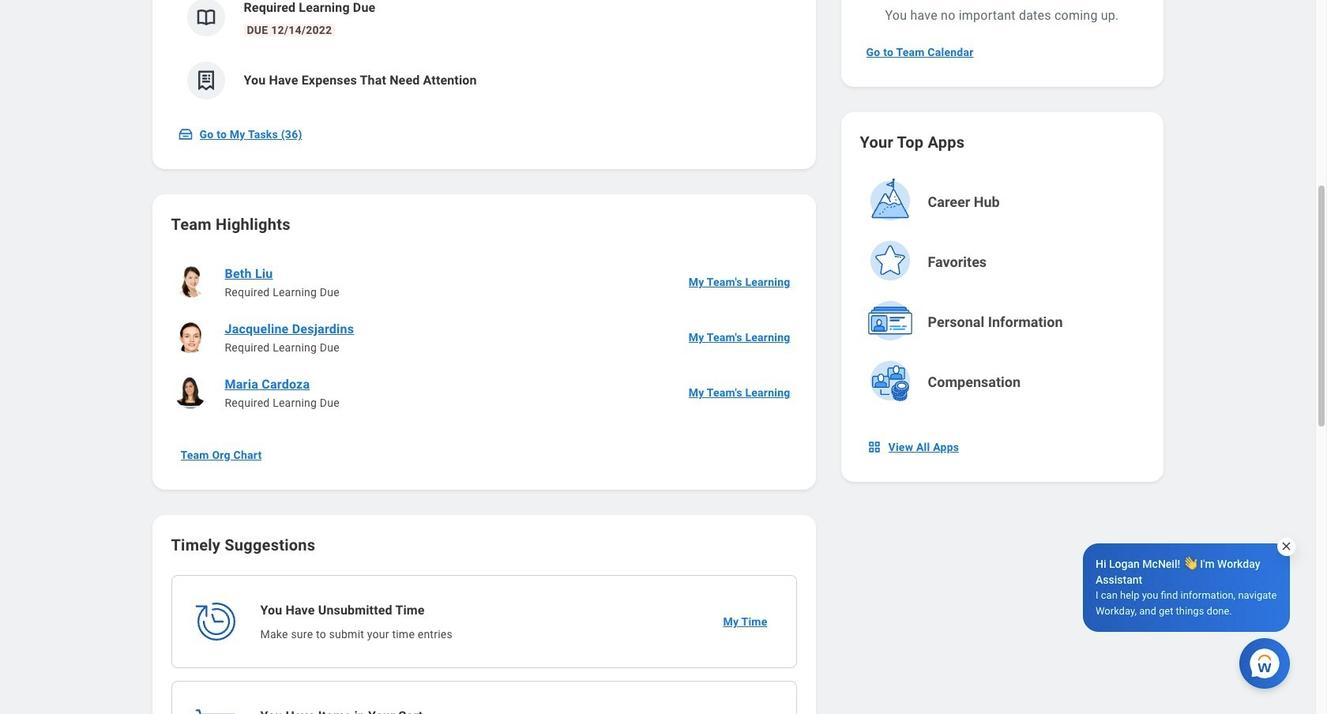 Task type: locate. For each thing, give the bounding box(es) containing it.
0 vertical spatial list
[[171, 0, 797, 112]]

1 list from the top
[[171, 0, 797, 112]]

x image
[[1281, 540, 1293, 552]]

list
[[171, 0, 797, 112], [171, 254, 797, 420]]

2 list from the top
[[171, 254, 797, 420]]

1 vertical spatial list
[[171, 254, 797, 420]]



Task type: vqa. For each thing, say whether or not it's contained in the screenshot.
Compensation
no



Task type: describe. For each thing, give the bounding box(es) containing it.
dashboard expenses image
[[194, 69, 218, 92]]

nbox image
[[866, 439, 882, 455]]

inbox image
[[177, 126, 193, 142]]

book open image
[[194, 6, 218, 29]]



